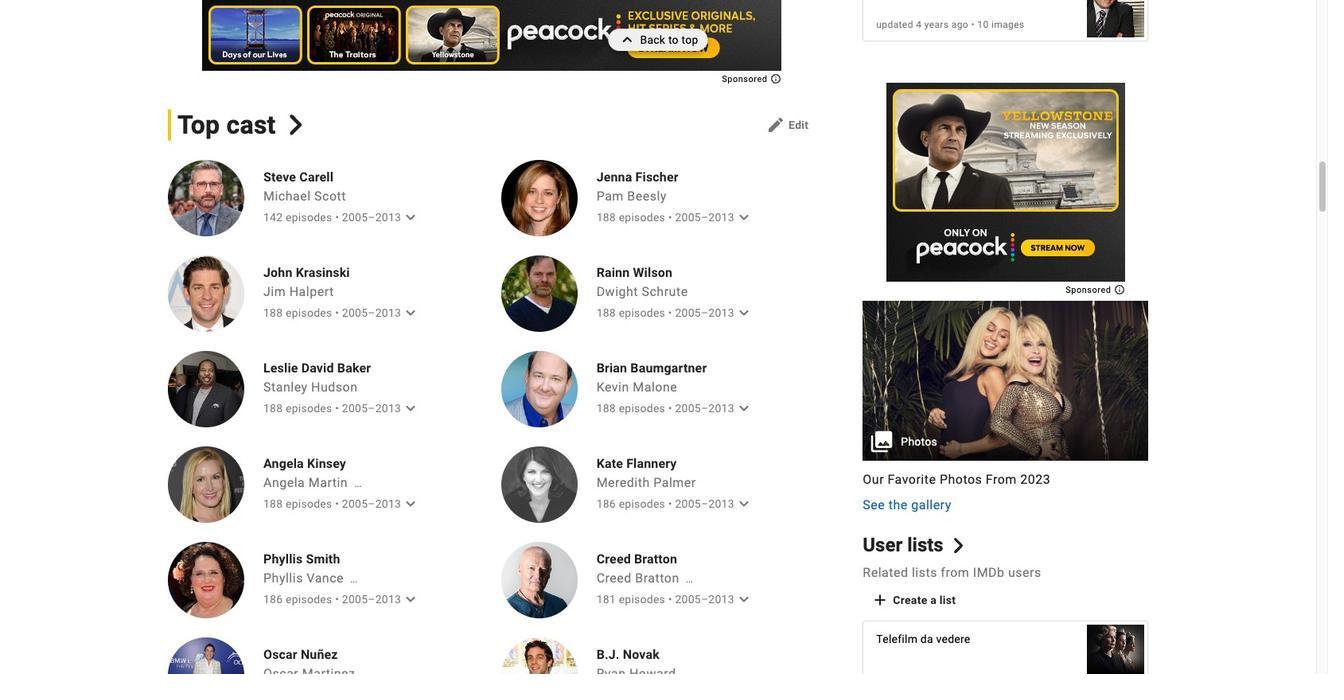 Task type: describe. For each thing, give the bounding box(es) containing it.
1 creed from the top
[[597, 552, 631, 567]]

wilson
[[633, 265, 673, 281]]

meredith palmer link
[[597, 476, 697, 491]]

meredith
[[597, 476, 650, 491]]

chevron right inline image for 'top cast' link
[[286, 115, 307, 135]]

related lists from imdb users
[[863, 566, 1042, 581]]

lists for related
[[912, 566, 938, 581]]

2005–2013 for phyllis smith phyllis vance …
[[342, 593, 401, 606]]

dwight schrute link
[[597, 284, 688, 300]]

1 horizontal spatial photos
[[940, 473, 983, 488]]

2005–2013 for kate flannery meredith palmer
[[676, 498, 735, 511]]

181 episodes • 2005–2013
[[597, 593, 735, 606]]

188 for dwight schrute
[[597, 307, 616, 319]]

phyllis smith image
[[168, 542, 244, 619]]

steve carell image
[[168, 160, 244, 237]]

ago
[[952, 19, 969, 30]]

kate flannery meredith palmer
[[597, 457, 697, 491]]

142
[[264, 211, 283, 224]]

create a list
[[894, 594, 957, 607]]

1 horizontal spatial sponsored content section
[[887, 83, 1126, 295]]

krasinski
[[296, 265, 350, 281]]

angela kinsey angela martin …
[[264, 457, 362, 491]]

rainn wilson link
[[597, 265, 749, 281]]

188 for kevin malone
[[597, 402, 616, 415]]

episodes for scott
[[286, 211, 332, 224]]

1 angela from the top
[[264, 457, 304, 472]]

pam
[[597, 189, 624, 204]]

• for angela kinsey angela martin …
[[335, 498, 339, 511]]

• for rainn wilson dwight schrute
[[669, 307, 673, 319]]

188 episodes • 2005–2013 button for dwight schrute
[[597, 303, 754, 323]]

episodes for vance
[[286, 593, 332, 606]]

a
[[931, 594, 937, 607]]

rainn
[[597, 265, 630, 281]]

188 for stanley hudson
[[264, 402, 283, 415]]

188 episodes • 2005–2013 for kevin malone
[[597, 402, 735, 415]]

baker
[[337, 361, 371, 376]]

arrow image for michael scott
[[401, 208, 421, 227]]

palmer
[[654, 476, 697, 491]]

hudson
[[311, 380, 358, 395]]

novak
[[623, 648, 660, 663]]

188 episodes • 2005–2013 for pam beesly
[[597, 211, 735, 224]]

188 down angela martin link
[[264, 498, 283, 511]]

188 episodes • 2005–2013 for dwight schrute
[[597, 307, 735, 319]]

… for angela martin
[[354, 477, 362, 490]]

michael
[[264, 189, 311, 204]]

sponsored for the rightmost sponsored content "section"
[[1066, 285, 1114, 295]]

brian baumgartner kevin malone
[[597, 361, 707, 395]]

episodes for martin
[[286, 498, 332, 511]]

edit
[[789, 119, 809, 131]]

smith
[[306, 552, 340, 567]]

leslie david baker image
[[168, 351, 244, 428]]

2 creed from the top
[[597, 571, 632, 586]]

favorite
[[888, 473, 937, 488]]

updated 4 years ago • 10 images
[[877, 19, 1025, 30]]

user lists link
[[863, 535, 967, 558]]

2005–2013 for angela kinsey angela martin …
[[342, 498, 401, 511]]

vedere
[[937, 633, 971, 646]]

188 episodes • 2005–2013 for stanley hudson
[[264, 402, 401, 415]]

1 phyllis from the top
[[264, 552, 303, 567]]

oscar
[[264, 648, 298, 663]]

martin
[[309, 476, 348, 491]]

back to top
[[641, 33, 699, 46]]

imelda staunton, olivia colman, and claire foy in the crown (2016) image
[[1088, 617, 1145, 674]]

vance
[[307, 571, 344, 586]]

jenna fischer link
[[597, 170, 749, 186]]

see
[[863, 498, 886, 513]]

brian
[[597, 361, 628, 376]]

halpert
[[290, 284, 334, 300]]

stanley hudson link
[[264, 380, 358, 395]]

2005–2013 for leslie david baker stanley hudson
[[342, 402, 401, 415]]

steve carell link
[[264, 170, 416, 186]]

telefilm da vedere
[[877, 633, 971, 646]]

b.j. novak link
[[597, 648, 749, 664]]

see the gallery
[[863, 498, 952, 513]]

list
[[940, 594, 957, 607]]

4
[[917, 19, 922, 30]]

episodes for beesly
[[619, 211, 666, 224]]

leslie david baker link
[[264, 361, 416, 377]]

production art image
[[863, 301, 1149, 461]]

baumgartner
[[631, 361, 707, 376]]

oscar nuñez
[[264, 648, 338, 663]]

imdb
[[974, 566, 1005, 581]]

186 episodes • 2005–2013 button for palmer
[[597, 495, 754, 514]]

angela kinsey link
[[264, 457, 416, 472]]

chevron right inline image for user lists link
[[952, 538, 967, 554]]

phyllis vance link
[[264, 571, 344, 586]]

back
[[641, 33, 666, 46]]

2005–2013 for jenna fischer pam beesly
[[676, 211, 735, 224]]

da
[[921, 633, 934, 646]]

top
[[682, 33, 699, 46]]

pam beesly link
[[597, 189, 667, 204]]

schrute
[[642, 284, 688, 300]]

brian baumgartner link
[[597, 361, 749, 377]]

• for phyllis smith phyllis vance …
[[335, 593, 339, 606]]

2023
[[1021, 473, 1051, 488]]

create a list button
[[863, 586, 969, 615]]

episodes for malone
[[619, 402, 666, 415]]

from
[[941, 566, 970, 581]]

kinsey
[[307, 457, 346, 472]]

angela kinsey image
[[168, 447, 244, 523]]

188 episodes • 2005–2013 button for jim halpert
[[264, 303, 421, 323]]

episodes for palmer
[[619, 498, 666, 511]]

1 vertical spatial bratton
[[636, 571, 680, 586]]

188 episodes • 2005–2013 down martin
[[264, 498, 401, 511]]

jim
[[264, 284, 286, 300]]

188 episodes • 2005–2013 for jim halpert
[[264, 307, 401, 319]]

brian baumgartner image
[[501, 351, 578, 428]]

user
[[863, 535, 903, 557]]

jenna fischer image
[[501, 160, 578, 237]]

jenna
[[597, 170, 633, 185]]

• for steve carell michael scott
[[335, 211, 339, 224]]

188 episodes • 2005–2013 button down martin
[[264, 495, 421, 514]]

• for jenna fischer pam beesly
[[669, 211, 673, 224]]

photos inside group
[[902, 436, 938, 449]]

episodes for stanley
[[286, 402, 332, 415]]



Task type: vqa. For each thing, say whether or not it's contained in the screenshot.


Task type: locate. For each thing, give the bounding box(es) containing it.
related
[[863, 566, 909, 581]]

bratton
[[635, 552, 678, 567], [636, 571, 680, 586]]

2005–2013 down palmer
[[676, 498, 735, 511]]

188 episodes • 2005–2013
[[597, 211, 735, 224], [264, 307, 401, 319], [597, 307, 735, 319], [264, 402, 401, 415], [597, 402, 735, 415], [264, 498, 401, 511]]

arrow image for rainn wilson dwight schrute
[[735, 303, 754, 323]]

creed bratton creed bratton …
[[597, 552, 694, 586]]

jim halpert link
[[264, 284, 334, 300]]

episodes inside 181 episodes • 2005–2013 button
[[619, 593, 666, 606]]

top
[[178, 110, 220, 140]]

top cast
[[178, 110, 276, 140]]

2 phyllis from the top
[[264, 571, 303, 586]]

expand less image
[[618, 29, 641, 51]]

phyllis
[[264, 552, 303, 567], [264, 571, 303, 586]]

1 horizontal spatial 186 episodes • 2005–2013
[[597, 498, 735, 511]]

from
[[986, 473, 1018, 488]]

b.j. novak
[[597, 648, 660, 663]]

phyllis smith link
[[264, 552, 416, 568]]

episodes inside the 142 episodes • 2005–2013 button
[[286, 211, 332, 224]]

186 down phyllis vance 'link'
[[264, 593, 283, 606]]

arrow image for brian baumgartner kevin malone
[[735, 399, 754, 418]]

episodes for schrute
[[619, 307, 666, 319]]

arrow image for phyllis smith phyllis vance …
[[401, 590, 421, 609]]

2005–2013 down schrute
[[676, 307, 735, 319]]

186 for phyllis smith phyllis vance …
[[264, 593, 283, 606]]

0 horizontal spatial 186 episodes • 2005–2013
[[264, 593, 401, 606]]

arrow image for jenna fischer pam beesly
[[735, 208, 754, 227]]

10
[[978, 19, 989, 30]]

images
[[992, 19, 1025, 30]]

nuñez
[[301, 648, 338, 663]]

lists up create a list on the bottom right of the page
[[912, 566, 938, 581]]

186 episodes • 2005–2013 button down the vance
[[264, 590, 421, 609]]

telefilm
[[877, 633, 918, 646]]

our favorite photos from 2023
[[863, 473, 1051, 488]]

sponsored for the leftmost sponsored content "section"
[[722, 74, 770, 85]]

0 vertical spatial 186 episodes • 2005–2013 button
[[597, 495, 754, 514]]

carell
[[300, 170, 334, 185]]

creed bratton link up 181 episodes • 2005–2013
[[597, 571, 680, 586]]

188 down pam at the left of page
[[597, 211, 616, 224]]

• inside 181 episodes • 2005–2013 button
[[669, 593, 673, 606]]

0 horizontal spatial sponsored
[[722, 74, 770, 85]]

creed bratton link up 181 episodes • 2005–2013 button
[[597, 552, 749, 568]]

creed
[[597, 552, 631, 567], [597, 571, 632, 586]]

edit image
[[767, 116, 786, 135]]

kevin malone link
[[597, 380, 678, 395]]

2005–2013
[[342, 211, 401, 224], [676, 211, 735, 224], [342, 307, 401, 319], [676, 307, 735, 319], [342, 402, 401, 415], [676, 402, 735, 415], [342, 498, 401, 511], [676, 498, 735, 511], [342, 593, 401, 606], [676, 593, 735, 606]]

2005–2013 for creed bratton creed bratton …
[[676, 593, 735, 606]]

arrow image
[[735, 208, 754, 227], [401, 303, 421, 323], [735, 303, 754, 323], [401, 399, 421, 418], [735, 399, 754, 418], [401, 495, 421, 514], [401, 590, 421, 609]]

188 down jim
[[264, 307, 283, 319]]

2005–2013 down brian baumgartner link
[[676, 402, 735, 415]]

1 creed bratton link from the top
[[597, 552, 749, 568]]

phyllis left the vance
[[264, 571, 303, 586]]

1 vertical spatial 186 episodes • 2005–2013 button
[[264, 590, 421, 609]]

sponsored
[[722, 74, 770, 85], [1066, 285, 1114, 295]]

2005–2013 for rainn wilson dwight schrute
[[676, 307, 735, 319]]

episodes
[[286, 211, 332, 224], [619, 211, 666, 224], [286, 307, 332, 319], [619, 307, 666, 319], [286, 402, 332, 415], [619, 402, 666, 415], [286, 498, 332, 511], [619, 498, 666, 511], [286, 593, 332, 606], [619, 593, 666, 606]]

0 vertical spatial angela
[[264, 457, 304, 472]]

photos up 'favorite'
[[902, 436, 938, 449]]

episodes down stanley hudson link
[[286, 402, 332, 415]]

186 episodes • 2005–2013 for palmer
[[597, 498, 735, 511]]

• down martin
[[335, 498, 339, 511]]

episodes down the kevin malone link
[[619, 402, 666, 415]]

… inside angela kinsey angela martin …
[[354, 477, 362, 490]]

188 down stanley
[[264, 402, 283, 415]]

beesly
[[628, 189, 667, 204]]

188 episodes • 2005–2013 down halpert
[[264, 307, 401, 319]]

1 vertical spatial photos
[[940, 473, 983, 488]]

1 vertical spatial creed
[[597, 571, 632, 586]]

188 episodes • 2005–2013 button for stanley hudson
[[264, 399, 421, 418]]

arrow image for leslie david baker stanley hudson
[[401, 399, 421, 418]]

• for creed bratton creed bratton …
[[669, 593, 673, 606]]

top cast link
[[168, 109, 307, 141]]

188
[[597, 211, 616, 224], [264, 307, 283, 319], [597, 307, 616, 319], [264, 402, 283, 415], [597, 402, 616, 415], [264, 498, 283, 511]]

malone
[[633, 380, 678, 395]]

188 down kevin
[[597, 402, 616, 415]]

steve carell in the office (2005) image
[[1088, 0, 1145, 45]]

phyllis smith phyllis vance …
[[264, 552, 358, 586]]

photos up gallery
[[940, 473, 983, 488]]

2005–2013 down john krasinski link
[[342, 307, 401, 319]]

creed bratton image
[[501, 542, 578, 619]]

186 episodes • 2005–2013 button
[[597, 495, 754, 514], [264, 590, 421, 609]]

angela martin link
[[264, 476, 348, 491]]

steve carell michael scott
[[264, 170, 346, 204]]

2005–2013 down scott
[[342, 211, 401, 224]]

john krasinski link
[[264, 265, 416, 281]]

1 horizontal spatial sponsored
[[1066, 285, 1114, 295]]

arrow image for angela kinsey angela martin …
[[401, 495, 421, 514]]

188 episodes • 2005–2013 button down beesly
[[597, 208, 754, 227]]

1 vertical spatial phyllis
[[264, 571, 303, 586]]

186 episodes • 2005–2013 for vance
[[264, 593, 401, 606]]

flannery
[[627, 457, 677, 472]]

… down angela kinsey link
[[354, 477, 362, 490]]

2005–2013 down martin
[[342, 498, 401, 511]]

188 episodes • 2005–2013 button down hudson
[[264, 399, 421, 418]]

lists up related lists from imdb users
[[908, 535, 944, 557]]

updated
[[877, 19, 914, 30]]

… up 181 episodes • 2005–2013 button
[[686, 573, 694, 585]]

188 for pam beesly
[[597, 211, 616, 224]]

leslie david baker stanley hudson
[[264, 361, 371, 395]]

episodes down phyllis vance 'link'
[[286, 593, 332, 606]]

to
[[669, 33, 679, 46]]

188 episodes • 2005–2013 button down malone
[[597, 399, 754, 418]]

• for leslie david baker stanley hudson
[[335, 402, 339, 415]]

0 vertical spatial chevron right inline image
[[286, 115, 307, 135]]

142 episodes • 2005–2013
[[264, 211, 401, 224]]

0 vertical spatial sponsored
[[722, 74, 770, 85]]

0 horizontal spatial photos
[[902, 436, 938, 449]]

1 vertical spatial creed bratton link
[[597, 571, 680, 586]]

john krasinski image
[[168, 256, 244, 332]]

rainn wilson image
[[501, 256, 578, 332]]

2005–2013 down the vance
[[342, 593, 401, 606]]

… inside phyllis smith phyllis vance …
[[350, 573, 358, 585]]

0 vertical spatial 186
[[597, 498, 616, 511]]

dwight
[[597, 284, 639, 300]]

… for phyllis vance
[[350, 573, 358, 585]]

• for kate flannery meredith palmer
[[669, 498, 673, 511]]

cast
[[227, 110, 276, 140]]

186 episodes • 2005–2013 button down palmer
[[597, 495, 754, 514]]

… for creed bratton
[[686, 573, 694, 585]]

kate flannery image
[[501, 447, 578, 523]]

group
[[863, 301, 1149, 516]]

creed bratton link
[[597, 552, 749, 568], [597, 571, 680, 586]]

jenna fischer pam beesly
[[597, 170, 679, 204]]

0 vertical spatial bratton
[[635, 552, 678, 567]]

2005–2013 up b.j. novak link
[[676, 593, 735, 606]]

• left the 10
[[972, 19, 975, 30]]

• down palmer
[[669, 498, 673, 511]]

2005–2013 for steve carell michael scott
[[342, 211, 401, 224]]

186 down meredith
[[597, 498, 616, 511]]

188 episodes • 2005–2013 button down schrute
[[597, 303, 754, 323]]

users
[[1009, 566, 1042, 581]]

0 vertical spatial photos
[[902, 436, 938, 449]]

0 horizontal spatial 186 episodes • 2005–2013 button
[[264, 590, 421, 609]]

steve
[[264, 170, 296, 185]]

0 vertical spatial creed bratton link
[[597, 552, 749, 568]]

0 vertical spatial phyllis
[[264, 552, 303, 567]]

2005–2013 down hudson
[[342, 402, 401, 415]]

back to top button
[[609, 29, 708, 51]]

chevron right inline image inside user lists link
[[952, 538, 967, 554]]

1 vertical spatial sponsored
[[1066, 285, 1114, 295]]

oscar nuñez image
[[168, 638, 244, 674]]

•
[[972, 19, 975, 30], [335, 211, 339, 224], [669, 211, 673, 224], [335, 307, 339, 319], [669, 307, 673, 319], [335, 402, 339, 415], [669, 402, 673, 415], [335, 498, 339, 511], [669, 498, 673, 511], [335, 593, 339, 606], [669, 593, 673, 606]]

chevron right inline image inside 'top cast' link
[[286, 115, 307, 135]]

0 horizontal spatial chevron right inline image
[[286, 115, 307, 135]]

• down hudson
[[335, 402, 339, 415]]

scott
[[315, 189, 346, 204]]

episodes for bratton
[[619, 593, 666, 606]]

lists for user
[[908, 535, 944, 557]]

• down jenna fischer link
[[669, 211, 673, 224]]

188 episodes • 2005–2013 button for kevin malone
[[597, 399, 754, 418]]

chevron right inline image
[[286, 115, 307, 135], [952, 538, 967, 554]]

• down schrute
[[669, 307, 673, 319]]

• down creed bratton creed bratton …
[[669, 593, 673, 606]]

angela up angela martin link
[[264, 457, 304, 472]]

188 down dwight
[[597, 307, 616, 319]]

create
[[894, 594, 928, 607]]

arrow image for john krasinski jim halpert
[[401, 303, 421, 323]]

0 horizontal spatial 186
[[264, 593, 283, 606]]

the
[[889, 498, 908, 513]]

1 vertical spatial lists
[[912, 566, 938, 581]]

… down phyllis smith link on the left bottom of page
[[350, 573, 358, 585]]

gallery
[[912, 498, 952, 513]]

2 creed bratton link from the top
[[597, 571, 680, 586]]

0 vertical spatial lists
[[908, 535, 944, 557]]

2005–2013 for brian baumgartner kevin malone
[[676, 402, 735, 415]]

• down john krasinski link
[[335, 307, 339, 319]]

phyllis up phyllis vance 'link'
[[264, 552, 303, 567]]

john
[[264, 265, 293, 281]]

2005–2013 down jenna fischer link
[[676, 211, 735, 224]]

episodes for halpert
[[286, 307, 332, 319]]

1 vertical spatial angela
[[264, 476, 305, 491]]

group containing our favorite photos from 2023
[[863, 301, 1149, 516]]

oscar nuñez link
[[264, 648, 416, 664]]

1 horizontal spatial 186 episodes • 2005–2013 button
[[597, 495, 754, 514]]

186 episodes • 2005–2013 down the vance
[[264, 593, 401, 606]]

chevron right inline image up from
[[952, 538, 967, 554]]

1 vertical spatial 186
[[264, 593, 283, 606]]

1 horizontal spatial 186
[[597, 498, 616, 511]]

chevron right inline image right cast
[[286, 115, 307, 135]]

1 vertical spatial 186 episodes • 2005–2013
[[264, 593, 401, 606]]

2 vertical spatial arrow image
[[735, 590, 754, 609]]

john krasinski jim halpert
[[264, 265, 350, 300]]

years
[[925, 19, 949, 30]]

2005–2013 for john krasinski jim halpert
[[342, 307, 401, 319]]

186 episodes • 2005–2013
[[597, 498, 735, 511], [264, 593, 401, 606]]

188 episodes • 2005–2013 down hudson
[[264, 402, 401, 415]]

telefilm da vedere link
[[864, 617, 1148, 674]]

kevin
[[597, 380, 630, 395]]

stanley
[[264, 380, 308, 395]]

0 vertical spatial arrow image
[[401, 208, 421, 227]]

arrow image for meredith palmer
[[735, 495, 754, 514]]

188 episodes • 2005–2013 down malone
[[597, 402, 735, 415]]

188 episodes • 2005–2013 down beesly
[[597, 211, 735, 224]]

0 vertical spatial 186 episodes • 2005–2013
[[597, 498, 735, 511]]

see the gallery button
[[863, 496, 952, 516]]

leslie
[[264, 361, 298, 376]]

• for brian baumgartner kevin malone
[[669, 402, 673, 415]]

1 vertical spatial chevron right inline image
[[952, 538, 967, 554]]

b.j.
[[597, 648, 620, 663]]

186 episodes • 2005–2013 down palmer
[[597, 498, 735, 511]]

• for john krasinski jim halpert
[[335, 307, 339, 319]]

episodes down the michael scott link
[[286, 211, 332, 224]]

arrow image
[[401, 208, 421, 227], [735, 495, 754, 514], [735, 590, 754, 609]]

• inside the 142 episodes • 2005–2013 button
[[335, 211, 339, 224]]

photos group
[[863, 301, 1149, 461]]

david
[[302, 361, 334, 376]]

186 episodes • 2005–2013 button for vance
[[264, 590, 421, 609]]

rainn wilson dwight schrute
[[597, 265, 688, 300]]

b.j. novak image
[[501, 638, 578, 674]]

episodes down halpert
[[286, 307, 332, 319]]

fischer
[[636, 170, 679, 185]]

188 episodes • 2005–2013 button down halpert
[[264, 303, 421, 323]]

188 episodes • 2005–2013 down schrute
[[597, 307, 735, 319]]

episodes down meredith palmer link
[[619, 498, 666, 511]]

photos link
[[863, 301, 1149, 461]]

our
[[863, 473, 885, 488]]

142 episodes • 2005–2013 button
[[264, 208, 421, 227]]

0 horizontal spatial sponsored content section
[[202, 0, 782, 85]]

• down malone
[[669, 402, 673, 415]]

188 episodes • 2005–2013 button for pam beesly
[[597, 208, 754, 227]]

• down the vance
[[335, 593, 339, 606]]

photos
[[902, 436, 938, 449], [940, 473, 983, 488]]

2 angela from the top
[[264, 476, 305, 491]]

angela left martin
[[264, 476, 305, 491]]

episodes down angela martin link
[[286, 498, 332, 511]]

1 horizontal spatial chevron right inline image
[[952, 538, 967, 554]]

episodes down dwight schrute "link" on the top of the page
[[619, 307, 666, 319]]

• down scott
[[335, 211, 339, 224]]

1 vertical spatial arrow image
[[735, 495, 754, 514]]

0 vertical spatial creed
[[597, 552, 631, 567]]

… inside creed bratton creed bratton …
[[686, 573, 694, 585]]

episodes down creed bratton creed bratton …
[[619, 593, 666, 606]]

186 for kate flannery meredith palmer
[[597, 498, 616, 511]]

188 for jim halpert
[[264, 307, 283, 319]]

add image
[[871, 591, 890, 610]]

our favorite photos from 2023 link
[[863, 471, 1149, 490]]

episodes down beesly
[[619, 211, 666, 224]]

sponsored content section
[[202, 0, 782, 85], [887, 83, 1126, 295]]

angela
[[264, 457, 304, 472], [264, 476, 305, 491]]



